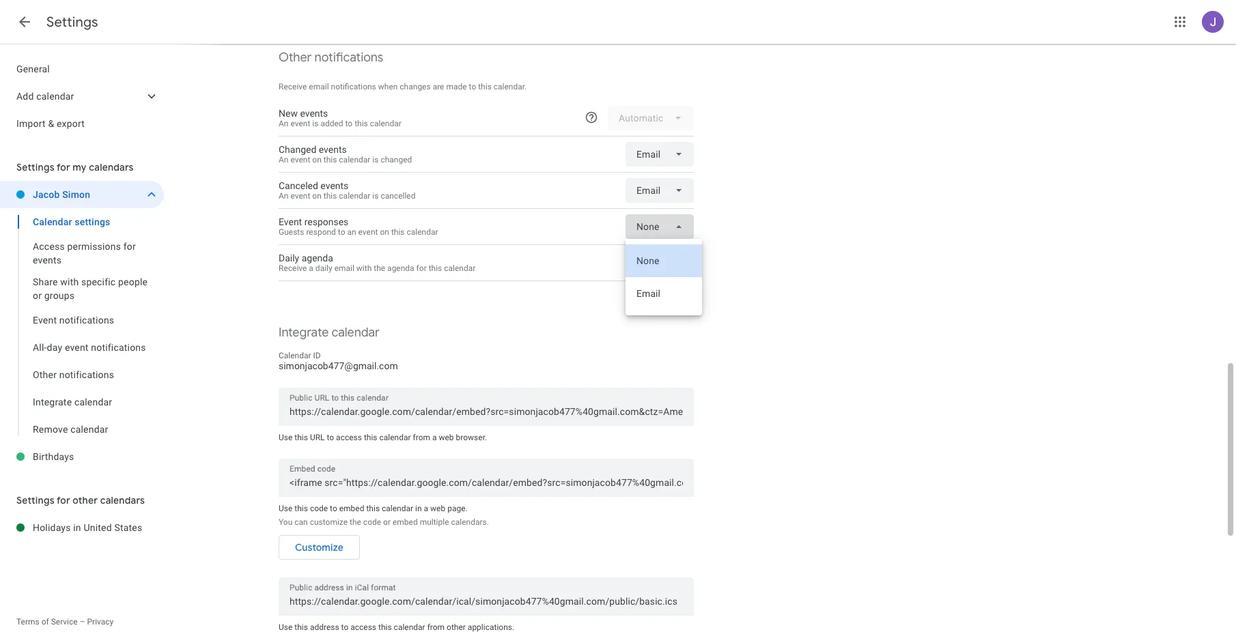 Task type: locate. For each thing, give the bounding box(es) containing it.
1 vertical spatial use
[[279, 504, 293, 514]]

0 horizontal spatial embed
[[339, 504, 364, 514]]

group
[[0, 208, 164, 443]]

1 horizontal spatial in
[[415, 504, 422, 514]]

receive
[[279, 82, 307, 92], [279, 264, 307, 273]]

or inside share with specific people or groups
[[33, 290, 42, 301]]

1 vertical spatial email
[[334, 264, 354, 273]]

import & export
[[16, 118, 85, 129]]

are
[[433, 82, 444, 92]]

1 vertical spatial integrate calendar
[[33, 397, 112, 408]]

&
[[48, 118, 54, 129]]

1 horizontal spatial integrate
[[279, 325, 329, 341]]

use left 'url'
[[279, 433, 293, 443]]

1 vertical spatial is
[[372, 155, 379, 165]]

daily
[[279, 253, 299, 264]]

with
[[356, 264, 372, 273], [60, 277, 79, 288]]

settings for other calendars
[[16, 494, 145, 507]]

import
[[16, 118, 46, 129]]

email right daily
[[334, 264, 354, 273]]

settings right go back image
[[46, 14, 98, 31]]

None text field
[[290, 402, 683, 421], [290, 473, 683, 492], [290, 592, 683, 611], [290, 402, 683, 421], [290, 473, 683, 492], [290, 592, 683, 611]]

on up responses
[[312, 191, 322, 201]]

an up changed
[[279, 119, 289, 128]]

event inside changed events an event on this calendar is changed
[[291, 155, 310, 165]]

0 vertical spatial code
[[310, 504, 328, 514]]

guests respond to an event on this calendar list box
[[626, 239, 702, 316]]

settings up holidays
[[16, 494, 54, 507]]

events down added
[[319, 144, 347, 155]]

or down use this code to embed this calendar in a web page.
[[383, 518, 391, 527]]

1 horizontal spatial or
[[383, 518, 391, 527]]

events right new
[[300, 108, 328, 119]]

1 horizontal spatial email
[[334, 264, 354, 273]]

calendars
[[89, 161, 134, 173], [100, 494, 145, 507]]

0 vertical spatial event
[[279, 217, 302, 227]]

web for browser.
[[439, 433, 454, 443]]

events down access
[[33, 255, 62, 266]]

0 horizontal spatial code
[[310, 504, 328, 514]]

event right day
[[65, 342, 89, 353]]

1 vertical spatial embed
[[393, 518, 418, 527]]

settings up jacob
[[16, 161, 54, 173]]

holidays in united states link
[[33, 514, 164, 542]]

0 vertical spatial integrate calendar
[[279, 325, 380, 341]]

0 horizontal spatial with
[[60, 277, 79, 288]]

1 an from the top
[[279, 119, 289, 128]]

0 vertical spatial the
[[374, 264, 385, 273]]

made
[[446, 82, 467, 92]]

other notifications
[[279, 50, 383, 66], [33, 369, 114, 380]]

web right from
[[439, 433, 454, 443]]

this inside new events an event is added to this calendar
[[355, 119, 368, 128]]

2 horizontal spatial a
[[432, 433, 437, 443]]

event
[[291, 119, 310, 128], [291, 155, 310, 165], [291, 191, 310, 201], [358, 227, 378, 237], [65, 342, 89, 353]]

0 vertical spatial web
[[439, 433, 454, 443]]

guests
[[279, 227, 304, 237]]

2 vertical spatial an
[[279, 191, 289, 201]]

0 vertical spatial or
[[33, 290, 42, 301]]

email up new events an event is added to this calendar
[[309, 82, 329, 92]]

0 vertical spatial a
[[309, 264, 313, 273]]

0 horizontal spatial the
[[350, 518, 361, 527]]

event up responses
[[291, 191, 310, 201]]

1 horizontal spatial other
[[279, 50, 312, 66]]

email inside daily agenda receive a daily email with the agenda for this calendar
[[334, 264, 354, 273]]

is left 'cancelled'
[[372, 191, 379, 201]]

web
[[439, 433, 454, 443], [430, 504, 445, 514]]

event inside group
[[65, 342, 89, 353]]

web up multiple
[[430, 504, 445, 514]]

settings for settings
[[46, 14, 98, 31]]

event right an
[[358, 227, 378, 237]]

tree containing general
[[0, 55, 164, 137]]

event inside event responses guests respond to an event on this calendar
[[279, 217, 302, 227]]

this inside changed events an event on this calendar is changed
[[324, 155, 337, 165]]

on inside changed events an event on this calendar is changed
[[312, 155, 322, 165]]

on for canceled
[[312, 191, 322, 201]]

0 vertical spatial other notifications
[[279, 50, 383, 66]]

an inside new events an event is added to this calendar
[[279, 119, 289, 128]]

1 horizontal spatial the
[[374, 264, 385, 273]]

canceled
[[279, 180, 318, 191]]

1 vertical spatial receive
[[279, 264, 307, 273]]

event for event notifications
[[33, 315, 57, 326]]

event inside canceled events an event on this calendar is cancelled
[[291, 191, 310, 201]]

0 vertical spatial use
[[279, 433, 293, 443]]

embed left multiple
[[393, 518, 418, 527]]

calendar inside calendar id simonjacob477@gmail.com
[[279, 351, 311, 361]]

1 horizontal spatial embed
[[393, 518, 418, 527]]

other notifications down all-day event notifications
[[33, 369, 114, 380]]

1 vertical spatial a
[[432, 433, 437, 443]]

1 vertical spatial other
[[33, 369, 57, 380]]

1 vertical spatial on
[[312, 191, 322, 201]]

to left an
[[338, 227, 345, 237]]

event up 'canceled'
[[291, 155, 310, 165]]

0 vertical spatial with
[[356, 264, 372, 273]]

with inside share with specific people or groups
[[60, 277, 79, 288]]

added
[[321, 119, 343, 128]]

on inside canceled events an event on this calendar is cancelled
[[312, 191, 322, 201]]

integrate calendar inside settings for my calendars tree
[[33, 397, 112, 408]]

a right from
[[432, 433, 437, 443]]

people
[[118, 277, 148, 288]]

tree
[[0, 55, 164, 137]]

calendar.
[[494, 82, 527, 92]]

settings heading
[[46, 14, 98, 31]]

1 horizontal spatial with
[[356, 264, 372, 273]]

0 vertical spatial receive
[[279, 82, 307, 92]]

1 vertical spatial an
[[279, 155, 289, 165]]

receive left daily
[[279, 264, 307, 273]]

is inside new events an event is added to this calendar
[[312, 119, 319, 128]]

access
[[336, 433, 362, 443]]

jacob simon tree item
[[0, 181, 164, 208]]

event responses guests respond to an event on this calendar
[[279, 217, 438, 237]]

notifications up all-day event notifications
[[59, 315, 114, 326]]

the down event responses guests respond to an event on this calendar
[[374, 264, 385, 273]]

0 horizontal spatial other
[[33, 369, 57, 380]]

1 horizontal spatial a
[[424, 504, 428, 514]]

share
[[33, 277, 58, 288]]

calendar inside event responses guests respond to an event on this calendar
[[407, 227, 438, 237]]

embed
[[339, 504, 364, 514], [393, 518, 418, 527]]

on up 'canceled'
[[312, 155, 322, 165]]

an for changed events
[[279, 155, 289, 165]]

option
[[626, 245, 702, 277], [626, 277, 702, 310]]

you can customize the code or embed multiple calendars.
[[279, 518, 489, 527]]

service
[[51, 617, 78, 627]]

0 vertical spatial calendars
[[89, 161, 134, 173]]

2 receive from the top
[[279, 264, 307, 273]]

to up customize
[[330, 504, 337, 514]]

agenda down respond
[[302, 253, 333, 264]]

event left respond
[[279, 217, 302, 227]]

events inside changed events an event on this calendar is changed
[[319, 144, 347, 155]]

event inside settings for my calendars tree
[[33, 315, 57, 326]]

1 option from the top
[[626, 245, 702, 277]]

is inside canceled events an event on this calendar is cancelled
[[372, 191, 379, 201]]

1 use from the top
[[279, 433, 293, 443]]

export
[[57, 118, 85, 129]]

email
[[309, 82, 329, 92], [334, 264, 354, 273]]

0 vertical spatial email
[[309, 82, 329, 92]]

code
[[310, 504, 328, 514], [363, 518, 381, 527]]

web for page.
[[430, 504, 445, 514]]

integrate up id
[[279, 325, 329, 341]]

a left daily
[[309, 264, 313, 273]]

0 vertical spatial on
[[312, 155, 322, 165]]

settings for settings for other calendars
[[16, 494, 54, 507]]

use for use this url to access this calendar from a web browser.
[[279, 433, 293, 443]]

calendar inside tree
[[33, 217, 72, 227]]

is left changed
[[372, 155, 379, 165]]

2 an from the top
[[279, 155, 289, 165]]

this
[[478, 82, 492, 92], [355, 119, 368, 128], [324, 155, 337, 165], [324, 191, 337, 201], [391, 227, 405, 237], [429, 264, 442, 273], [295, 433, 308, 443], [364, 433, 377, 443], [295, 504, 308, 514], [366, 504, 380, 514]]

calendar inside daily agenda receive a daily email with the agenda for this calendar
[[444, 264, 476, 273]]

or down share
[[33, 290, 42, 301]]

1 vertical spatial web
[[430, 504, 445, 514]]

0 vertical spatial settings
[[46, 14, 98, 31]]

an inside changed events an event on this calendar is changed
[[279, 155, 289, 165]]

0 vertical spatial calendar
[[33, 217, 72, 227]]

event up all-
[[33, 315, 57, 326]]

1 vertical spatial with
[[60, 277, 79, 288]]

integrate calendar up id
[[279, 325, 380, 341]]

permissions
[[67, 241, 121, 252]]

0 horizontal spatial other notifications
[[33, 369, 114, 380]]

other notifications up new events an event is added to this calendar
[[279, 50, 383, 66]]

terms of service – privacy
[[16, 617, 114, 627]]

2 vertical spatial a
[[424, 504, 428, 514]]

calendar up access
[[33, 217, 72, 227]]

2 vertical spatial settings
[[16, 494, 54, 507]]

1 vertical spatial the
[[350, 518, 361, 527]]

settings for my calendars tree
[[0, 181, 164, 471]]

canceled events an event on this calendar is cancelled
[[279, 180, 416, 201]]

customize
[[295, 542, 343, 554]]

an inside canceled events an event on this calendar is cancelled
[[279, 191, 289, 201]]

use up 'you'
[[279, 504, 293, 514]]

other up new
[[279, 50, 312, 66]]

to
[[469, 82, 476, 92], [345, 119, 353, 128], [338, 227, 345, 237], [327, 433, 334, 443], [330, 504, 337, 514]]

id
[[313, 351, 321, 361]]

calendar
[[36, 91, 74, 102], [370, 119, 401, 128], [339, 155, 370, 165], [339, 191, 370, 201], [407, 227, 438, 237], [444, 264, 476, 273], [332, 325, 380, 341], [74, 397, 112, 408], [70, 424, 108, 435], [379, 433, 411, 443], [382, 504, 413, 514]]

with up the groups
[[60, 277, 79, 288]]

in up multiple
[[415, 504, 422, 514]]

integrate up remove at the bottom left of page
[[33, 397, 72, 408]]

events down changed events an event on this calendar is changed
[[321, 180, 349, 191]]

1 vertical spatial calendars
[[100, 494, 145, 507]]

the down use this code to embed this calendar in a web page.
[[350, 518, 361, 527]]

embed up customize
[[339, 504, 364, 514]]

0 horizontal spatial a
[[309, 264, 313, 273]]

agenda
[[302, 253, 333, 264], [387, 264, 414, 273]]

integrate calendar up remove calendar on the bottom left of the page
[[33, 397, 112, 408]]

this inside event responses guests respond to an event on this calendar
[[391, 227, 405, 237]]

respond
[[306, 227, 336, 237]]

calendar
[[33, 217, 72, 227], [279, 351, 311, 361]]

is for canceled events
[[372, 191, 379, 201]]

0 horizontal spatial calendar
[[33, 217, 72, 227]]

0 vertical spatial in
[[415, 504, 422, 514]]

0 vertical spatial embed
[[339, 504, 364, 514]]

in
[[415, 504, 422, 514], [73, 522, 81, 533]]

2 vertical spatial on
[[380, 227, 389, 237]]

agenda down event responses guests respond to an event on this calendar
[[387, 264, 414, 273]]

3 an from the top
[[279, 191, 289, 201]]

or
[[33, 290, 42, 301], [383, 518, 391, 527]]

for
[[57, 161, 70, 173], [123, 241, 136, 252], [416, 264, 427, 273], [57, 494, 70, 507]]

the
[[374, 264, 385, 273], [350, 518, 361, 527]]

a up multiple
[[424, 504, 428, 514]]

browser.
[[456, 433, 487, 443]]

notifications down all-day event notifications
[[59, 369, 114, 380]]

0 vertical spatial an
[[279, 119, 289, 128]]

changed
[[381, 155, 412, 165]]

add
[[16, 91, 34, 102]]

events inside canceled events an event on this calendar is cancelled
[[321, 180, 349, 191]]

1 vertical spatial code
[[363, 518, 381, 527]]

new events an event is added to this calendar
[[279, 108, 401, 128]]

use this url to access this calendar from a web browser.
[[279, 433, 487, 443]]

event inside new events an event is added to this calendar
[[291, 119, 310, 128]]

page.
[[447, 504, 468, 514]]

an up guests
[[279, 191, 289, 201]]

receive up new
[[279, 82, 307, 92]]

1 horizontal spatial integrate calendar
[[279, 325, 380, 341]]

0 horizontal spatial integrate
[[33, 397, 72, 408]]

is inside changed events an event on this calendar is changed
[[372, 155, 379, 165]]

use
[[279, 433, 293, 443], [279, 504, 293, 514]]

0 vertical spatial is
[[312, 119, 319, 128]]

notifications
[[315, 50, 383, 66], [331, 82, 376, 92], [59, 315, 114, 326], [91, 342, 146, 353], [59, 369, 114, 380]]

1 vertical spatial other notifications
[[33, 369, 114, 380]]

event
[[279, 217, 302, 227], [33, 315, 57, 326]]

on for changed
[[312, 155, 322, 165]]

2 option from the top
[[626, 277, 702, 310]]

1 vertical spatial in
[[73, 522, 81, 533]]

2 use from the top
[[279, 504, 293, 514]]

remove
[[33, 424, 68, 435]]

0 horizontal spatial integrate calendar
[[33, 397, 112, 408]]

birthdays
[[33, 451, 74, 462]]

to right added
[[345, 119, 353, 128]]

on inside event responses guests respond to an event on this calendar
[[380, 227, 389, 237]]

other
[[279, 50, 312, 66], [33, 369, 57, 380]]

is
[[312, 119, 319, 128], [372, 155, 379, 165], [372, 191, 379, 201]]

access
[[33, 241, 65, 252]]

in left united
[[73, 522, 81, 533]]

1 vertical spatial integrate
[[33, 397, 72, 408]]

a
[[309, 264, 313, 273], [432, 433, 437, 443], [424, 504, 428, 514]]

code up customize
[[310, 504, 328, 514]]

1 vertical spatial calendar
[[279, 351, 311, 361]]

calendars right my
[[89, 161, 134, 173]]

None field
[[626, 142, 694, 167], [626, 178, 694, 203], [626, 214, 694, 239], [626, 142, 694, 167], [626, 178, 694, 203], [626, 214, 694, 239]]

events for canceled events
[[321, 180, 349, 191]]

event up changed
[[291, 119, 310, 128]]

code down use this code to embed this calendar in a web page.
[[363, 518, 381, 527]]

events
[[300, 108, 328, 119], [319, 144, 347, 155], [321, 180, 349, 191], [33, 255, 62, 266]]

other down all-
[[33, 369, 57, 380]]

calendar left id
[[279, 351, 311, 361]]

1 vertical spatial settings
[[16, 161, 54, 173]]

an for new events
[[279, 119, 289, 128]]

an for canceled events
[[279, 191, 289, 201]]

1 horizontal spatial event
[[279, 217, 302, 227]]

1 horizontal spatial calendar
[[279, 351, 311, 361]]

1 vertical spatial event
[[33, 315, 57, 326]]

calendars up states
[[100, 494, 145, 507]]

0 horizontal spatial event
[[33, 315, 57, 326]]

event inside event responses guests respond to an event on this calendar
[[358, 227, 378, 237]]

with right daily
[[356, 264, 372, 273]]

birthdays tree item
[[0, 443, 164, 471]]

0 vertical spatial other
[[279, 50, 312, 66]]

can
[[295, 518, 308, 527]]

an up 'canceled'
[[279, 155, 289, 165]]

on
[[312, 155, 322, 165], [312, 191, 322, 201], [380, 227, 389, 237]]

on up daily agenda receive a daily email with the agenda for this calendar in the left of the page
[[380, 227, 389, 237]]

is left added
[[312, 119, 319, 128]]

events inside new events an event is added to this calendar
[[300, 108, 328, 119]]

0 horizontal spatial or
[[33, 290, 42, 301]]

0 horizontal spatial in
[[73, 522, 81, 533]]

2 vertical spatial is
[[372, 191, 379, 201]]

settings
[[46, 14, 98, 31], [16, 161, 54, 173], [16, 494, 54, 507]]

for inside daily agenda receive a daily email with the agenda for this calendar
[[416, 264, 427, 273]]



Task type: vqa. For each thing, say whether or not it's contained in the screenshot.
'Tara' in tara schultz tree item
no



Task type: describe. For each thing, give the bounding box(es) containing it.
holidays
[[33, 522, 71, 533]]

receive inside daily agenda receive a daily email with the agenda for this calendar
[[279, 264, 307, 273]]

calendars for settings for my calendars
[[89, 161, 134, 173]]

settings
[[75, 217, 110, 227]]

daily agenda receive a daily email with the agenda for this calendar
[[279, 253, 476, 273]]

for inside access permissions for events
[[123, 241, 136, 252]]

the inside daily agenda receive a daily email with the agenda for this calendar
[[374, 264, 385, 273]]

1 horizontal spatial code
[[363, 518, 381, 527]]

0 horizontal spatial agenda
[[302, 253, 333, 264]]

receive email notifications when changes are made to this calendar.
[[279, 82, 527, 92]]

0 horizontal spatial email
[[309, 82, 329, 92]]

holidays in united states tree item
[[0, 514, 164, 542]]

this inside daily agenda receive a daily email with the agenda for this calendar
[[429, 264, 442, 273]]

integrate inside group
[[33, 397, 72, 408]]

calendar settings
[[33, 217, 110, 227]]

go back image
[[16, 14, 33, 30]]

all-
[[33, 342, 47, 353]]

settings for my calendars
[[16, 161, 134, 173]]

jacob
[[33, 189, 60, 200]]

in inside the holidays in united states link
[[73, 522, 81, 533]]

states
[[114, 522, 142, 533]]

with inside daily agenda receive a daily email with the agenda for this calendar
[[356, 264, 372, 273]]

specific
[[81, 277, 116, 288]]

notifications up new events an event is added to this calendar
[[331, 82, 376, 92]]

share with specific people or groups
[[33, 277, 148, 301]]

when
[[378, 82, 398, 92]]

terms of service link
[[16, 617, 78, 627]]

changed events an event on this calendar is changed
[[279, 144, 412, 165]]

events for changed events
[[319, 144, 347, 155]]

calendar for calendar id simonjacob477@gmail.com
[[279, 351, 311, 361]]

calendar for calendar settings
[[33, 217, 72, 227]]

access permissions for events
[[33, 241, 136, 266]]

day
[[47, 342, 62, 353]]

of
[[41, 617, 49, 627]]

settings for settings for my calendars
[[16, 161, 54, 173]]

calendar inside canceled events an event on this calendar is cancelled
[[339, 191, 370, 201]]

to right made
[[469, 82, 476, 92]]

events inside access permissions for events
[[33, 255, 62, 266]]

notifications up when on the left top
[[315, 50, 383, 66]]

1 horizontal spatial other notifications
[[279, 50, 383, 66]]

an
[[347, 227, 356, 237]]

event for new
[[291, 119, 310, 128]]

calendar id simonjacob477@gmail.com
[[279, 351, 398, 372]]

jacob simon
[[33, 189, 90, 200]]

to right 'url'
[[327, 433, 334, 443]]

to inside event responses guests respond to an event on this calendar
[[338, 227, 345, 237]]

birthdays link
[[33, 443, 164, 471]]

event for event responses guests respond to an event on this calendar
[[279, 217, 302, 227]]

group containing calendar settings
[[0, 208, 164, 443]]

1 receive from the top
[[279, 82, 307, 92]]

other notifications inside group
[[33, 369, 114, 380]]

all-day event notifications
[[33, 342, 146, 353]]

calendars.
[[451, 518, 489, 527]]

calendar inside 'tree'
[[36, 91, 74, 102]]

privacy
[[87, 617, 114, 627]]

a for use this code to embed this calendar in a web page.
[[424, 504, 428, 514]]

event notifications
[[33, 315, 114, 326]]

add calendar
[[16, 91, 74, 102]]

url
[[310, 433, 325, 443]]

1 vertical spatial or
[[383, 518, 391, 527]]

terms
[[16, 617, 39, 627]]

changes
[[400, 82, 431, 92]]

simonjacob477@gmail.com
[[279, 361, 398, 372]]

holidays in united states
[[33, 522, 142, 533]]

a inside daily agenda receive a daily email with the agenda for this calendar
[[309, 264, 313, 273]]

calendars for settings for other calendars
[[100, 494, 145, 507]]

multiple
[[420, 518, 449, 527]]

this inside canceled events an event on this calendar is cancelled
[[324, 191, 337, 201]]

customize
[[310, 518, 348, 527]]

simon
[[62, 189, 90, 200]]

general
[[16, 64, 50, 74]]

responses
[[304, 217, 349, 227]]

event for canceled
[[291, 191, 310, 201]]

notifications down event notifications
[[91, 342, 146, 353]]

calendar inside new events an event is added to this calendar
[[370, 119, 401, 128]]

1 horizontal spatial agenda
[[387, 264, 414, 273]]

use for use this code to embed this calendar in a web page.
[[279, 504, 293, 514]]

remove calendar
[[33, 424, 108, 435]]

calendar inside changed events an event on this calendar is changed
[[339, 155, 370, 165]]

privacy link
[[87, 617, 114, 627]]

cancelled
[[381, 191, 416, 201]]

a for use this url to access this calendar from a web browser.
[[432, 433, 437, 443]]

other
[[73, 494, 98, 507]]

is for changed events
[[372, 155, 379, 165]]

event for changed
[[291, 155, 310, 165]]

0 vertical spatial integrate
[[279, 325, 329, 341]]

united
[[84, 522, 112, 533]]

you
[[279, 518, 293, 527]]

my
[[73, 161, 87, 173]]

groups
[[44, 290, 75, 301]]

from
[[413, 433, 430, 443]]

events for new events
[[300, 108, 328, 119]]

–
[[80, 617, 85, 627]]

changed
[[279, 144, 316, 155]]

daily
[[315, 264, 332, 273]]

new
[[279, 108, 298, 119]]

to inside new events an event is added to this calendar
[[345, 119, 353, 128]]

other inside group
[[33, 369, 57, 380]]

use this code to embed this calendar in a web page.
[[279, 504, 468, 514]]



